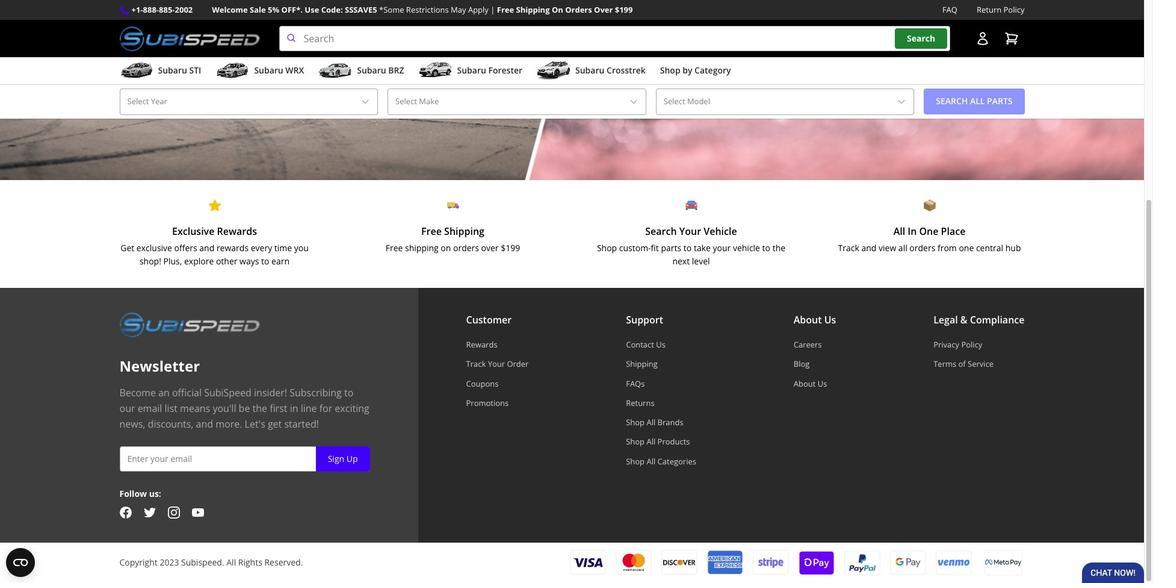 Task type: vqa. For each thing, say whether or not it's contained in the screenshot.
Rewards to the bottom
yes



Task type: describe. For each thing, give the bounding box(es) containing it.
|
[[491, 4, 495, 15]]

us for contact us link
[[657, 339, 666, 350]]

products
[[658, 436, 691, 447]]

discover image
[[662, 550, 698, 575]]

all in one place track and view all orders from one central hub
[[839, 224, 1022, 253]]

hub
[[1006, 242, 1022, 253]]

shop by category
[[661, 65, 731, 76]]

sign up button
[[316, 446, 370, 472]]

5%
[[268, 4, 280, 15]]

&
[[961, 313, 968, 326]]

1 horizontal spatial rewards
[[466, 339, 498, 350]]

sti
[[189, 65, 201, 76]]

next
[[673, 256, 690, 267]]

Enter your email text field
[[120, 446, 370, 472]]

subispeed.
[[181, 557, 224, 568]]

googlepay image
[[890, 550, 927, 576]]

+1-888-885-2002
[[132, 4, 193, 15]]

sssave5
[[345, 4, 377, 15]]

privacy policy
[[934, 339, 983, 350]]

Select Make button
[[388, 89, 647, 115]]

forester
[[489, 65, 523, 76]]

a subaru sti thumbnail image image
[[120, 62, 153, 80]]

list
[[165, 402, 178, 415]]

use
[[305, 4, 319, 15]]

follow us:
[[120, 488, 161, 499]]

exclusive
[[137, 242, 172, 253]]

in inside forgot your password? log in
[[696, 40, 705, 53]]

insider!
[[254, 386, 287, 399]]

time
[[275, 242, 292, 253]]

track inside all in one place track and view all orders from one central hub
[[839, 242, 860, 253]]

shop all categories link
[[626, 456, 697, 467]]

orders
[[566, 4, 592, 15]]

$199 inside free shipping free shipping on orders over $199
[[501, 242, 521, 253]]

line
[[301, 402, 317, 415]]

welcome
[[212, 4, 248, 15]]

us:
[[149, 488, 161, 499]]

amex image
[[707, 550, 744, 575]]

shop all products link
[[626, 436, 697, 447]]

shop for shop all brands
[[626, 417, 645, 428]]

shipping image
[[447, 199, 459, 211]]

contact us
[[626, 339, 666, 350]]

to left take
[[684, 242, 692, 253]]

shipping link
[[626, 359, 697, 369]]

the inside 'search your vehicle shop custom-fit parts to take your vehicle to the next level'
[[773, 242, 786, 253]]

subaru wrx button
[[216, 60, 304, 84]]

from
[[938, 242, 958, 253]]

rewards image
[[209, 199, 221, 211]]

exclusive
[[172, 224, 215, 238]]

stripe image
[[753, 550, 789, 575]]

shop all brands
[[626, 417, 684, 428]]

shipping inside free shipping free shipping on orders over $199
[[445, 224, 485, 238]]

place
[[942, 224, 966, 238]]

legal
[[934, 313, 959, 326]]

support
[[626, 313, 664, 326]]

1 about us from the top
[[794, 313, 837, 326]]

search vehicle image
[[686, 199, 698, 211]]

brz
[[389, 65, 404, 76]]

0 vertical spatial shipping
[[516, 4, 550, 15]]

coupons link
[[466, 378, 529, 389]]

wrx
[[286, 65, 304, 76]]

search input field
[[279, 26, 951, 51]]

us for about us link
[[818, 378, 828, 389]]

mastercard image
[[616, 550, 652, 575]]

track your order link
[[466, 359, 529, 369]]

view
[[879, 242, 897, 253]]

subaru sti button
[[120, 60, 201, 84]]

official
[[172, 386, 202, 399]]

plus,
[[164, 256, 182, 267]]

the inside the become an official subispeed insider! subscribing to our email list means you'll be the first in line for exciting news, discounts, and more. let's get started!
[[253, 402, 267, 415]]

select make image
[[629, 97, 639, 107]]

shoppay image
[[799, 550, 835, 576]]

sign up
[[328, 453, 358, 464]]

compliance
[[971, 313, 1025, 326]]

shop for shop all categories
[[626, 456, 645, 467]]

offers
[[174, 242, 197, 253]]

rights
[[238, 557, 263, 568]]

search button
[[896, 29, 948, 49]]

blog link
[[794, 359, 837, 369]]

code:
[[321, 4, 343, 15]]

earn
[[272, 256, 290, 267]]

blog
[[794, 359, 810, 369]]

by
[[683, 65, 693, 76]]

search for search
[[908, 33, 936, 44]]

get
[[268, 417, 282, 431]]

every
[[251, 242, 272, 253]]

take
[[694, 242, 711, 253]]

careers link
[[794, 339, 837, 350]]

0 vertical spatial free
[[497, 4, 514, 15]]

search for search your vehicle shop custom-fit parts to take your vehicle to the next level
[[646, 224, 677, 238]]

copyright 2023 subispeed. all rights reserved.
[[120, 557, 303, 568]]

free shipping free shipping on orders over $199
[[386, 224, 521, 253]]

you
[[294, 242, 309, 253]]

all for categories
[[647, 456, 656, 467]]

open widget image
[[6, 548, 35, 577]]

all
[[899, 242, 908, 253]]

sale
[[250, 4, 266, 15]]

reserved.
[[265, 557, 303, 568]]

means
[[180, 402, 210, 415]]

promotions
[[466, 397, 509, 408]]

all for products
[[647, 436, 656, 447]]

subaru for subaru brz
[[357, 65, 386, 76]]

privacy policy link
[[934, 339, 1025, 350]]

order
[[507, 359, 529, 369]]

return policy link
[[977, 4, 1025, 16]]

Select Year button
[[120, 89, 378, 115]]

contact us link
[[626, 339, 697, 350]]

button image
[[976, 31, 990, 46]]

instagram logo image
[[168, 506, 180, 518]]

restrictions
[[406, 4, 449, 15]]



Task type: locate. For each thing, give the bounding box(es) containing it.
2 horizontal spatial shipping
[[626, 359, 658, 369]]

1 orders from the left
[[454, 242, 479, 253]]

+1-
[[132, 4, 143, 15]]

track up 'coupons'
[[466, 359, 486, 369]]

2 subaru from the left
[[254, 65, 284, 76]]

0 horizontal spatial an
[[158, 386, 170, 399]]

0 vertical spatial search
[[908, 33, 936, 44]]

an for create
[[683, 70, 693, 82]]

1 horizontal spatial policy
[[1004, 4, 1025, 15]]

promotions link
[[466, 397, 529, 408]]

1 vertical spatial shipping
[[445, 224, 485, 238]]

0 vertical spatial subispeed logo image
[[120, 26, 260, 51]]

1 subispeed logo image from the top
[[120, 26, 260, 51]]

shop left by
[[661, 65, 681, 76]]

the right vehicle
[[773, 242, 786, 253]]

about us link
[[794, 378, 837, 389]]

all inside all in one place track and view all orders from one central hub
[[894, 224, 906, 238]]

shipping down contact
[[626, 359, 658, 369]]

your down vehicle
[[713, 242, 731, 253]]

0 horizontal spatial orders
[[454, 242, 479, 253]]

and for all
[[862, 242, 877, 253]]

about us up careers link
[[794, 313, 837, 326]]

shop inside 'search your vehicle shop custom-fit parts to take your vehicle to the next level'
[[597, 242, 617, 253]]

0 vertical spatial in
[[696, 40, 705, 53]]

terms of service
[[934, 359, 994, 369]]

to
[[684, 242, 692, 253], [763, 242, 771, 253], [261, 256, 270, 267], [344, 386, 354, 399]]

forgot your password? log in
[[581, 11, 705, 53]]

faq
[[943, 4, 958, 15]]

subaru for subaru sti
[[158, 65, 187, 76]]

1 vertical spatial the
[[253, 402, 267, 415]]

the
[[773, 242, 786, 253], [253, 402, 267, 415]]

$199
[[615, 4, 633, 15], [501, 242, 521, 253]]

shop down returns
[[626, 417, 645, 428]]

orders inside free shipping free shipping on orders over $199
[[454, 242, 479, 253]]

1 horizontal spatial your
[[713, 242, 731, 253]]

2023
[[160, 557, 179, 568]]

shop down the shop all products
[[626, 456, 645, 467]]

1 vertical spatial your
[[713, 242, 731, 253]]

0 horizontal spatial rewards
[[217, 224, 257, 238]]

over
[[594, 4, 613, 15]]

0 horizontal spatial search
[[646, 224, 677, 238]]

$199 right the over
[[615, 4, 633, 15]]

in inside the become an official subispeed insider! subscribing to our email list means you'll be the first in line for exciting news, discounts, and more. let's get started!
[[290, 402, 298, 415]]

0 horizontal spatial in
[[290, 402, 298, 415]]

create an account link
[[654, 70, 729, 82]]

shop all brands link
[[626, 417, 697, 428]]

subispeed logo image down 2002
[[120, 26, 260, 51]]

your for track
[[488, 359, 505, 369]]

0 horizontal spatial free
[[386, 242, 403, 253]]

sign
[[328, 453, 345, 464]]

faqs link
[[626, 378, 697, 389]]

1 vertical spatial about
[[794, 378, 816, 389]]

all down shop all brands
[[647, 436, 656, 447]]

shop!
[[140, 256, 161, 267]]

1 horizontal spatial free
[[422, 224, 442, 238]]

1 vertical spatial us
[[657, 339, 666, 350]]

us down blog link
[[818, 378, 828, 389]]

1 vertical spatial policy
[[962, 339, 983, 350]]

shop for shop all products
[[626, 436, 645, 447]]

exciting
[[335, 402, 370, 415]]

and inside exclusive rewards get exclusive offers and rewards every time you shop! plus, explore other ways to earn
[[200, 242, 215, 253]]

subaru left sti
[[158, 65, 187, 76]]

0 vertical spatial your
[[610, 11, 628, 22]]

follow
[[120, 488, 147, 499]]

terms
[[934, 359, 957, 369]]

subscribing
[[290, 386, 342, 399]]

Password password field
[[581, 0, 802, 4]]

0 horizontal spatial your
[[610, 11, 628, 22]]

subaru wrx
[[254, 65, 304, 76]]

become
[[120, 386, 156, 399]]

0 vertical spatial us
[[825, 313, 837, 326]]

rewards inside exclusive rewards get exclusive offers and rewards every time you shop! plus, explore other ways to earn
[[217, 224, 257, 238]]

rewards up rewards
[[217, 224, 257, 238]]

select model image
[[898, 97, 907, 107]]

0 horizontal spatial $199
[[501, 242, 521, 253]]

subaru for subaru wrx
[[254, 65, 284, 76]]

1 vertical spatial your
[[488, 359, 505, 369]]

$199 right 'over'
[[501, 242, 521, 253]]

to up exciting
[[344, 386, 354, 399]]

an for become
[[158, 386, 170, 399]]

0 vertical spatial about
[[794, 313, 822, 326]]

subaru left crosstrek
[[576, 65, 605, 76]]

your for search
[[680, 224, 702, 238]]

about down blog on the bottom right of the page
[[794, 378, 816, 389]]

you'll
[[213, 402, 236, 415]]

discounts,
[[148, 417, 194, 431]]

shop inside dropdown button
[[661, 65, 681, 76]]

1 horizontal spatial an
[[683, 70, 693, 82]]

2 about from the top
[[794, 378, 816, 389]]

the right 'be'
[[253, 402, 267, 415]]

1 vertical spatial $199
[[501, 242, 521, 253]]

an inside the become an official subispeed insider! subscribing to our email list means you'll be the first in line for exciting news, discounts, and more. let's get started!
[[158, 386, 170, 399]]

free up shipping
[[422, 224, 442, 238]]

and for exclusive
[[200, 242, 215, 253]]

shop down shop all brands
[[626, 436, 645, 447]]

5 subaru from the left
[[576, 65, 605, 76]]

rewards link
[[466, 339, 529, 350]]

0 horizontal spatial the
[[253, 402, 267, 415]]

1 vertical spatial rewards
[[466, 339, 498, 350]]

1 vertical spatial search
[[646, 224, 677, 238]]

let's
[[245, 417, 265, 431]]

subispeed logo image up "newsletter"
[[120, 312, 260, 337]]

a subaru forester thumbnail image image
[[419, 62, 453, 80]]

policy right return
[[1004, 4, 1025, 15]]

subaru left forester
[[457, 65, 487, 76]]

all left the 'brands'
[[647, 417, 656, 428]]

custom-
[[620, 242, 651, 253]]

1 horizontal spatial track
[[839, 242, 860, 253]]

2 vertical spatial shipping
[[626, 359, 658, 369]]

1 vertical spatial track
[[466, 359, 486, 369]]

0 horizontal spatial your
[[488, 359, 505, 369]]

parts
[[662, 242, 682, 253]]

free left shipping
[[386, 242, 403, 253]]

for
[[320, 402, 333, 415]]

a collage of action shots of vehicles image
[[0, 0, 1145, 180]]

1 horizontal spatial your
[[680, 224, 702, 238]]

1 horizontal spatial $199
[[615, 4, 633, 15]]

+1-888-885-2002 link
[[132, 4, 193, 16]]

shipping left on
[[516, 4, 550, 15]]

policy up terms of service link
[[962, 339, 983, 350]]

other
[[216, 256, 238, 267]]

0 vertical spatial rewards
[[217, 224, 257, 238]]

rewards
[[217, 224, 257, 238], [466, 339, 498, 350]]

forgot
[[581, 11, 607, 22]]

may
[[451, 4, 467, 15]]

0 vertical spatial $199
[[615, 4, 633, 15]]

subispeed logo image
[[120, 26, 260, 51], [120, 312, 260, 337]]

started!
[[285, 417, 319, 431]]

subaru for subaru forester
[[457, 65, 487, 76]]

2 about us from the top
[[794, 378, 828, 389]]

first
[[270, 402, 288, 415]]

a subaru crosstrek thumbnail image image
[[537, 62, 571, 80]]

1 about from the top
[[794, 313, 822, 326]]

visa image
[[570, 550, 606, 575]]

0 vertical spatial your
[[680, 224, 702, 238]]

your inside forgot your password? log in
[[610, 11, 628, 22]]

subaru left brz
[[357, 65, 386, 76]]

us up shipping link
[[657, 339, 666, 350]]

paypal image
[[845, 550, 881, 576]]

password?
[[630, 11, 673, 22]]

privacy
[[934, 339, 960, 350]]

to inside exclusive rewards get exclusive offers and rewards every time you shop! plus, explore other ways to earn
[[261, 256, 270, 267]]

free
[[497, 4, 514, 15], [422, 224, 442, 238], [386, 242, 403, 253]]

all left rights
[[227, 557, 236, 568]]

a subaru wrx thumbnail image image
[[216, 62, 250, 80]]

about up the 'careers'
[[794, 313, 822, 326]]

level
[[693, 256, 710, 267]]

policy
[[1004, 4, 1025, 15], [962, 339, 983, 350]]

orders
[[454, 242, 479, 253], [910, 242, 936, 253]]

free right |
[[497, 4, 514, 15]]

2 vertical spatial us
[[818, 378, 828, 389]]

shipping
[[405, 242, 439, 253]]

orders inside all in one place track and view all orders from one central hub
[[910, 242, 936, 253]]

*some
[[379, 4, 404, 15]]

2 orders from the left
[[910, 242, 936, 253]]

in
[[696, 40, 705, 53], [290, 402, 298, 415]]

forgot your password? link
[[581, 11, 802, 23]]

and inside the become an official subispeed insider! subscribing to our email list means you'll be the first in line for exciting news, discounts, and more. let's get started!
[[196, 417, 213, 431]]

and
[[200, 242, 215, 253], [862, 242, 877, 253], [196, 417, 213, 431]]

0 vertical spatial track
[[839, 242, 860, 253]]

2 vertical spatial free
[[386, 242, 403, 253]]

all down the shop all products
[[647, 456, 656, 467]]

twitter logo image
[[144, 506, 156, 518]]

rewards up track your order
[[466, 339, 498, 350]]

all in one image
[[924, 199, 936, 211]]

a subaru brz thumbnail image image
[[319, 62, 352, 80]]

policy for privacy policy
[[962, 339, 983, 350]]

1 horizontal spatial search
[[908, 33, 936, 44]]

create an account
[[654, 70, 729, 82]]

search inside 'search your vehicle shop custom-fit parts to take your vehicle to the next level'
[[646, 224, 677, 238]]

shop for shop by category
[[661, 65, 681, 76]]

venmo image
[[936, 550, 972, 576]]

central
[[977, 242, 1004, 253]]

search inside search button
[[908, 33, 936, 44]]

0 vertical spatial policy
[[1004, 4, 1025, 15]]

track left view
[[839, 242, 860, 253]]

your down rewards link
[[488, 359, 505, 369]]

us
[[825, 313, 837, 326], [657, 339, 666, 350], [818, 378, 828, 389]]

orders down one
[[910, 242, 936, 253]]

us up careers link
[[825, 313, 837, 326]]

log
[[677, 40, 694, 53]]

youtube logo image
[[192, 506, 204, 518]]

about us down blog link
[[794, 378, 828, 389]]

1 vertical spatial an
[[158, 386, 170, 399]]

to down every on the top
[[261, 256, 270, 267]]

subaru left the wrx
[[254, 65, 284, 76]]

search your vehicle shop custom-fit parts to take your vehicle to the next level
[[597, 224, 786, 267]]

faqs
[[626, 378, 645, 389]]

885-
[[159, 4, 175, 15]]

your inside 'search your vehicle shop custom-fit parts to take your vehicle to the next level'
[[680, 224, 702, 238]]

1 vertical spatial about us
[[794, 378, 828, 389]]

1 horizontal spatial the
[[773, 242, 786, 253]]

3 subaru from the left
[[357, 65, 386, 76]]

your up search input field
[[610, 11, 628, 22]]

shop left custom-
[[597, 242, 617, 253]]

customer
[[466, 313, 512, 326]]

0 horizontal spatial shipping
[[445, 224, 485, 238]]

and up explore
[[200, 242, 215, 253]]

orders right on
[[454, 242, 479, 253]]

1 vertical spatial subispeed logo image
[[120, 312, 260, 337]]

returns
[[626, 397, 655, 408]]

in left line at left
[[290, 402, 298, 415]]

one
[[920, 224, 939, 238]]

returns link
[[626, 397, 697, 408]]

subaru brz button
[[319, 60, 404, 84]]

create
[[654, 70, 681, 82]]

and down means
[[196, 417, 213, 431]]

return policy
[[977, 4, 1025, 15]]

all
[[894, 224, 906, 238], [647, 417, 656, 428], [647, 436, 656, 447], [647, 456, 656, 467], [227, 557, 236, 568]]

1 horizontal spatial shipping
[[516, 4, 550, 15]]

be
[[239, 402, 250, 415]]

about
[[794, 313, 822, 326], [794, 378, 816, 389]]

0 horizontal spatial policy
[[962, 339, 983, 350]]

your inside 'search your vehicle shop custom-fit parts to take your vehicle to the next level'
[[713, 242, 731, 253]]

select year image
[[361, 97, 370, 107]]

metapay image
[[986, 560, 1022, 566]]

off*.
[[282, 4, 303, 15]]

about us
[[794, 313, 837, 326], [794, 378, 828, 389]]

more.
[[216, 417, 242, 431]]

to inside the become an official subispeed insider! subscribing to our email list means you'll be the first in line for exciting news, discounts, and more. let's get started!
[[344, 386, 354, 399]]

welcome sale 5% off*. use code: sssave5
[[212, 4, 377, 15]]

to right vehicle
[[763, 242, 771, 253]]

subaru inside dropdown button
[[158, 65, 187, 76]]

rewards
[[217, 242, 249, 253]]

0 vertical spatial the
[[773, 242, 786, 253]]

0 vertical spatial an
[[683, 70, 693, 82]]

1 horizontal spatial in
[[696, 40, 705, 53]]

subaru for subaru crosstrek
[[576, 65, 605, 76]]

all for brands
[[647, 417, 656, 428]]

0 vertical spatial about us
[[794, 313, 837, 326]]

and left view
[[862, 242, 877, 253]]

facebook logo image
[[120, 506, 132, 518]]

2 horizontal spatial free
[[497, 4, 514, 15]]

0 horizontal spatial track
[[466, 359, 486, 369]]

2 subispeed logo image from the top
[[120, 312, 260, 337]]

all left in
[[894, 224, 906, 238]]

contact
[[626, 339, 655, 350]]

1 horizontal spatial orders
[[910, 242, 936, 253]]

1 vertical spatial free
[[422, 224, 442, 238]]

your up take
[[680, 224, 702, 238]]

policy for return policy
[[1004, 4, 1025, 15]]

shop by category button
[[661, 60, 731, 84]]

1 vertical spatial in
[[290, 402, 298, 415]]

news,
[[120, 417, 145, 431]]

and inside all in one place track and view all orders from one central hub
[[862, 242, 877, 253]]

on
[[552, 4, 564, 15]]

shipping up on
[[445, 224, 485, 238]]

over
[[482, 242, 499, 253]]

1 subaru from the left
[[158, 65, 187, 76]]

in right log
[[696, 40, 705, 53]]

4 subaru from the left
[[457, 65, 487, 76]]

Select Model button
[[656, 89, 915, 115]]



